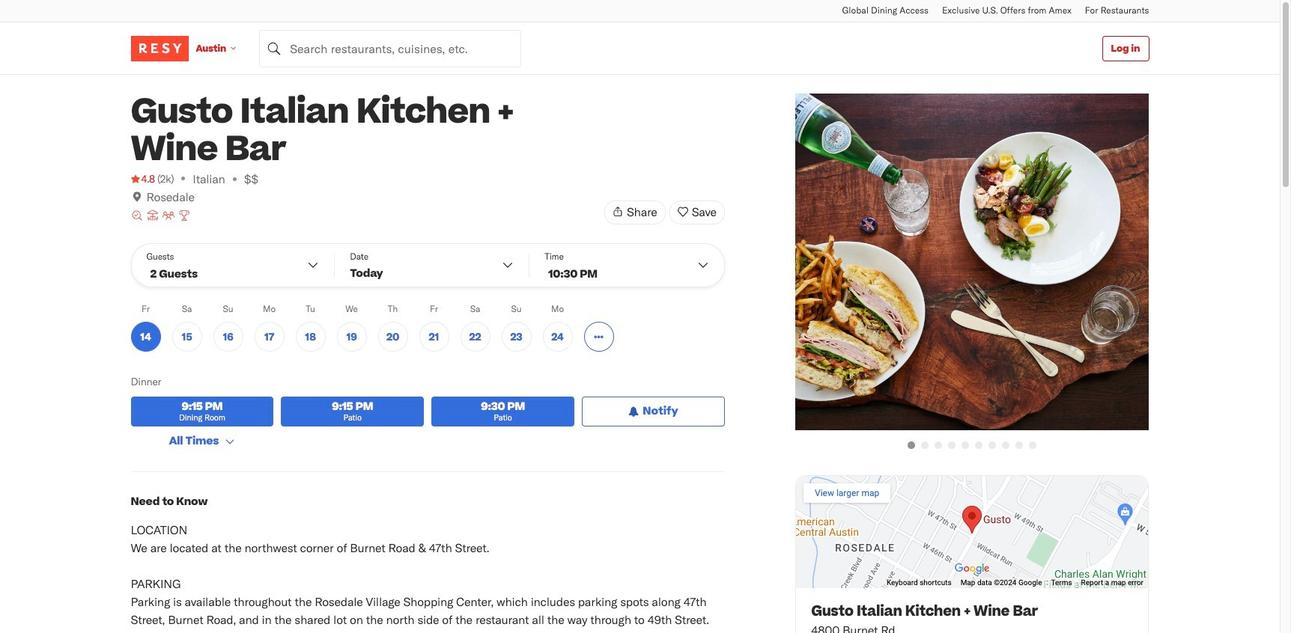 Task type: vqa. For each thing, say whether or not it's contained in the screenshot.
field at the top left of page
yes



Task type: locate. For each thing, give the bounding box(es) containing it.
4.8 out of 5 stars image
[[131, 172, 155, 187]]

Search restaurants, cuisines, etc. text field
[[259, 30, 522, 67]]

None field
[[259, 30, 522, 67]]



